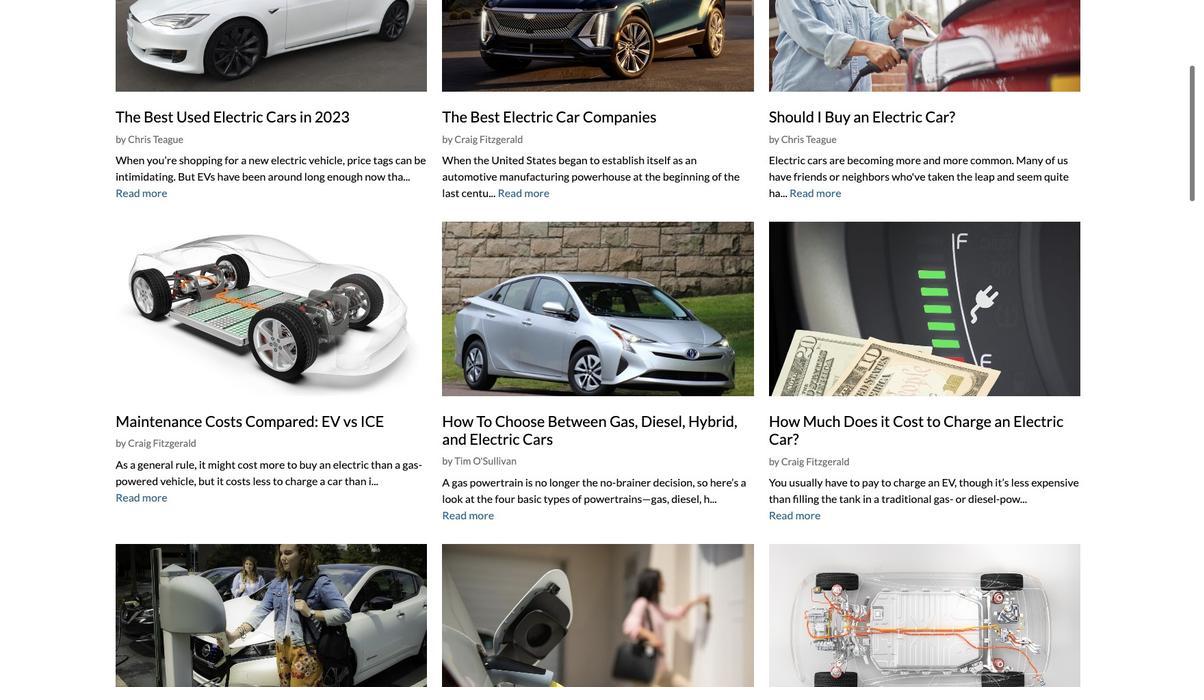Task type: vqa. For each thing, say whether or not it's contained in the screenshot.


Task type: describe. For each thing, give the bounding box(es) containing it.
the inside you usually have to pay to charge an ev, though it's less expensive than filling the tank in a traditional gas- or diesel-pow... read more
[[821, 492, 837, 505]]

powerhouse
[[572, 170, 631, 183]]

1 horizontal spatial and
[[923, 154, 941, 167]]

an inside how much does it cost to charge an electric car?
[[995, 412, 1011, 430]]

vehicle, inside when you're shopping for a new electric vehicle, price tags can be intimidating. but evs have been around long enough now tha... read more
[[309, 154, 345, 167]]

electric up becoming
[[873, 108, 923, 126]]

gas,
[[610, 412, 638, 430]]

beginning
[[663, 170, 710, 183]]

have inside electric cars are becoming more and more common. many of us have friends or neighbors who've taken the leap and seem quite ha...
[[769, 170, 792, 183]]

is
[[525, 476, 533, 489]]

electric inside how to choose between gas, diesel, hybrid, and electric cars
[[470, 430, 520, 448]]

price
[[347, 154, 371, 167]]

been
[[242, 170, 266, 183]]

by for how to choose between gas, diesel, hybrid, and electric cars
[[442, 455, 453, 467]]

when for when you're shopping for a new electric vehicle, price tags can be intimidating. but evs have been around long enough now tha... read more
[[116, 154, 145, 167]]

more up taken
[[943, 154, 969, 167]]

of inside electric cars are becoming more and more common. many of us have friends or neighbors who've taken the leap and seem quite ha...
[[1046, 154, 1055, 167]]

when the united states began to establish itself as an automotive manufacturing powerhouse at the beginning of the last centu...
[[442, 154, 740, 199]]

more down manufacturing
[[524, 186, 550, 199]]

so
[[697, 476, 708, 489]]

should i buy an electric car? image
[[769, 0, 1081, 92]]

i
[[817, 108, 822, 126]]

be
[[414, 154, 426, 167]]

should i buy an electric car?
[[769, 108, 956, 126]]

charge
[[944, 412, 992, 430]]

read more for buy
[[790, 186, 842, 199]]

long
[[304, 170, 325, 183]]

cars inside how to choose between gas, diesel, hybrid, and electric cars
[[523, 430, 553, 448]]

filling
[[793, 492, 819, 505]]

decision,
[[653, 476, 695, 489]]

costs
[[226, 474, 251, 487]]

chris for should
[[781, 133, 804, 145]]

fitzgerald for costs
[[153, 437, 196, 449]]

tim
[[455, 455, 471, 467]]

by tim o'sullivan
[[442, 455, 517, 467]]

car? inside how much does it cost to charge an electric car?
[[769, 430, 799, 448]]

usually
[[789, 476, 823, 489]]

types
[[544, 492, 570, 505]]

maintenance costs compared: ev vs ice image
[[116, 222, 427, 396]]

rule,
[[175, 458, 197, 471]]

expensive
[[1032, 476, 1079, 489]]

the up automotive
[[474, 154, 489, 167]]

how much does it cost to charge an electric car?
[[769, 412, 1064, 448]]

the best electric car companies link
[[442, 108, 657, 126]]

than inside you usually have to pay to charge an ev, though it's less expensive than filling the tank in a traditional gas- or diesel-pow... read more
[[769, 492, 791, 505]]

an inside you usually have to pay to charge an ev, though it's less expensive than filling the tank in a traditional gas- or diesel-pow... read more
[[928, 476, 940, 489]]

gas
[[452, 476, 468, 489]]

more up who've
[[896, 154, 921, 167]]

read more link for the best used electric cars in 2023
[[116, 186, 167, 199]]

ev
[[321, 412, 340, 430]]

becoming
[[847, 154, 894, 167]]

you're
[[147, 154, 177, 167]]

basic
[[517, 492, 542, 505]]

2023
[[315, 108, 350, 126]]

by craig fitzgerald for how
[[769, 455, 850, 467]]

ice
[[360, 412, 384, 430]]

the best used electric cars in 2023
[[116, 108, 350, 126]]

intimidating.
[[116, 170, 176, 183]]

pow...
[[1000, 492, 1027, 505]]

read inside as a general rule, it might cost more to buy an electric than a gas- powered vehicle, but it costs less to charge a car than i... read more
[[116, 491, 140, 504]]

quite
[[1044, 170, 1069, 183]]

electric inside how much does it cost to charge an electric car?
[[1014, 412, 1064, 430]]

read more link for maintenance costs compared: ev vs ice
[[116, 491, 167, 504]]

craig for how
[[781, 455, 805, 467]]

us
[[1058, 154, 1068, 167]]

vehicle, inside as a general rule, it might cost more to buy an electric than a gas- powered vehicle, but it costs less to charge a car than i... read more
[[160, 474, 196, 487]]

read inside a gas powertrain is no longer the no-brainer decision, so here's a look at the four basic types of powertrains—gas, diesel, h... read more
[[442, 509, 467, 522]]

you usually have to pay to charge an ev, though it's less expensive than filling the tank in a traditional gas- or diesel-pow... read more
[[769, 476, 1079, 522]]

can
[[395, 154, 412, 167]]

you
[[769, 476, 787, 489]]

to left pay
[[850, 476, 860, 489]]

cost
[[238, 458, 258, 471]]

much
[[803, 412, 841, 430]]

how much does it cost to charge an electric car? image
[[769, 222, 1081, 396]]

how to choose between gas, diesel, hybrid, and electric cars image
[[442, 222, 754, 396]]

who've
[[892, 170, 926, 183]]

read inside you usually have to pay to charge an ev, though it's less expensive than filling the tank in a traditional gas- or diesel-pow... read more
[[769, 509, 794, 522]]

common.
[[971, 154, 1014, 167]]

gas- inside you usually have to pay to charge an ev, though it's less expensive than filling the tank in a traditional gas- or diesel-pow... read more
[[934, 492, 954, 505]]

longer
[[549, 476, 580, 489]]

more right cost
[[260, 458, 285, 471]]

less inside as a general rule, it might cost more to buy an electric than a gas- powered vehicle, but it costs less to charge a car than i... read more
[[253, 474, 271, 487]]

best for electric
[[470, 108, 500, 126]]

electric cars are becoming more and more common. many of us have friends or neighbors who've taken the leap and seem quite ha...
[[769, 154, 1069, 199]]

no-
[[600, 476, 616, 489]]

1 horizontal spatial car?
[[926, 108, 956, 126]]

shopping
[[179, 154, 223, 167]]

powertrains—gas,
[[584, 492, 669, 505]]

neighbors
[[842, 170, 890, 183]]

friends
[[794, 170, 827, 183]]

to left buy
[[287, 458, 297, 471]]

read inside when you're shopping for a new electric vehicle, price tags can be intimidating. but evs have been around long enough now tha... read more
[[116, 186, 140, 199]]

have inside when you're shopping for a new electric vehicle, price tags can be intimidating. but evs have been around long enough now tha... read more
[[217, 170, 240, 183]]

read more for electric
[[498, 186, 550, 199]]

compared:
[[245, 412, 319, 430]]

should
[[769, 108, 814, 126]]

by for should i buy an electric car?
[[769, 133, 780, 145]]

but
[[198, 474, 215, 487]]

began
[[559, 154, 588, 167]]

for
[[225, 154, 239, 167]]

diesel-
[[968, 492, 1000, 505]]

of inside when the united states began to establish itself as an automotive manufacturing powerhouse at the beginning of the last centu...
[[712, 170, 722, 183]]

ev,
[[942, 476, 957, 489]]

read more link for the best electric car companies
[[498, 186, 550, 199]]

at inside a gas powertrain is no longer the no-brainer decision, so here's a look at the four basic types of powertrains—gas, diesel, h... read more
[[465, 492, 475, 505]]

more inside you usually have to pay to charge an ev, though it's less expensive than filling the tank in a traditional gas- or diesel-pow... read more
[[796, 509, 821, 522]]

evs
[[197, 170, 215, 183]]

read down friends
[[790, 186, 814, 199]]

as
[[116, 458, 128, 471]]

around
[[268, 170, 302, 183]]

by for the best used electric cars in 2023
[[116, 133, 126, 145]]

charge inside as a general rule, it might cost more to buy an electric than a gas- powered vehicle, but it costs less to charge a car than i... read more
[[285, 474, 318, 487]]

buy
[[299, 458, 317, 471]]

car
[[556, 108, 580, 126]]

0 horizontal spatial in
[[300, 108, 312, 126]]

vs
[[343, 412, 358, 430]]

seem
[[1017, 170, 1042, 183]]

the best used electric cars in 2023 image
[[116, 0, 427, 92]]

electric inside electric cars are becoming more and more common. many of us have friends or neighbors who've taken the leap and seem quite ha...
[[769, 154, 806, 167]]

between
[[548, 412, 607, 430]]

electric inside when you're shopping for a new electric vehicle, price tags can be intimidating. but evs have been around long enough now tha... read more
[[271, 154, 307, 167]]

a inside a gas powertrain is no longer the no-brainer decision, so here's a look at the four basic types of powertrains—gas, diesel, h... read more
[[741, 476, 746, 489]]

to right the costs
[[273, 474, 283, 487]]

last
[[442, 186, 460, 199]]

to inside when the united states began to establish itself as an automotive manufacturing powerhouse at the beginning of the last centu...
[[590, 154, 600, 167]]

cost
[[893, 412, 924, 430]]

charge inside you usually have to pay to charge an ev, though it's less expensive than filling the tank in a traditional gas- or diesel-pow... read more
[[894, 476, 926, 489]]

now
[[365, 170, 386, 183]]

by for maintenance costs compared: ev vs ice
[[116, 437, 126, 449]]

a inside you usually have to pay to charge an ev, though it's less expensive than filling the tank in a traditional gas- or diesel-pow... read more
[[874, 492, 880, 505]]

more down friends
[[816, 186, 842, 199]]

new
[[249, 154, 269, 167]]

brainer
[[616, 476, 651, 489]]

should i buy an electric car? link
[[769, 108, 956, 126]]

diesel,
[[672, 492, 702, 505]]

a gas powertrain is no longer the no-brainer decision, so here's a look at the four basic types of powertrains—gas, diesel, h... read more
[[442, 476, 746, 522]]

maintenance costs compared: ev vs ice
[[116, 412, 384, 430]]

the inside electric cars are becoming more and more common. many of us have friends or neighbors who've taken the leap and seem quite ha...
[[957, 170, 973, 183]]

powered
[[116, 474, 158, 487]]



Task type: locate. For each thing, give the bounding box(es) containing it.
1 horizontal spatial teague
[[806, 133, 837, 145]]

how inside how to choose between gas, diesel, hybrid, and electric cars
[[442, 412, 474, 430]]

establish
[[602, 154, 645, 167]]

fitzgerald up rule,
[[153, 437, 196, 449]]

to right cost
[[927, 412, 941, 430]]

no
[[535, 476, 547, 489]]

electric up expensive
[[1014, 412, 1064, 430]]

read more link down friends
[[790, 186, 842, 199]]

and inside how to choose between gas, diesel, hybrid, and electric cars
[[442, 430, 467, 448]]

how inside how much does it cost to charge an electric car?
[[769, 412, 800, 430]]

o'sullivan
[[473, 455, 517, 467]]

read more link for how much does it cost to charge an electric car?
[[769, 509, 821, 522]]

the up intimidating.
[[116, 108, 141, 126]]

craig up usually
[[781, 455, 805, 467]]

how to choose between gas, diesel, hybrid, and electric cars link
[[442, 412, 738, 448]]

might
[[208, 458, 236, 471]]

or inside electric cars are becoming more and more common. many of us have friends or neighbors who've taken the leap and seem quite ha...
[[830, 170, 840, 183]]

1 vertical spatial electric
[[333, 458, 369, 471]]

1 by chris teague from the left
[[116, 133, 184, 145]]

1 horizontal spatial or
[[956, 492, 966, 505]]

read more link down the look
[[442, 509, 494, 522]]

1 the from the left
[[116, 108, 141, 126]]

2 chris from the left
[[781, 133, 804, 145]]

electric inside as a general rule, it might cost more to buy an electric than a gas- powered vehicle, but it costs less to charge a car than i... read more
[[333, 458, 369, 471]]

2 horizontal spatial fitzgerald
[[806, 455, 850, 467]]

best up united
[[470, 108, 500, 126]]

more down intimidating.
[[142, 186, 167, 199]]

the right beginning
[[724, 170, 740, 183]]

used
[[176, 108, 210, 126]]

cars up the no at the left
[[523, 430, 553, 448]]

0 horizontal spatial gas-
[[403, 458, 422, 471]]

best left used
[[144, 108, 174, 126]]

2 read more from the left
[[790, 186, 842, 199]]

have inside you usually have to pay to charge an ev, though it's less expensive than filling the tank in a traditional gas- or diesel-pow... read more
[[825, 476, 848, 489]]

1 horizontal spatial less
[[1011, 476, 1030, 489]]

read down powered
[[116, 491, 140, 504]]

1 vertical spatial car?
[[769, 430, 799, 448]]

of right beginning
[[712, 170, 722, 183]]

read more link down intimidating.
[[116, 186, 167, 199]]

charge down buy
[[285, 474, 318, 487]]

how
[[442, 412, 474, 430], [769, 412, 800, 430]]

though
[[959, 476, 993, 489]]

companies
[[583, 108, 657, 126]]

0 horizontal spatial than
[[345, 474, 367, 487]]

a inside when you're shopping for a new electric vehicle, price tags can be intimidating. but evs have been around long enough now tha... read more
[[241, 154, 247, 167]]

chris up you're at left top
[[128, 133, 151, 145]]

in down pay
[[863, 492, 872, 505]]

are
[[830, 154, 845, 167]]

electric up the o'sullivan
[[470, 430, 520, 448]]

2 best from the left
[[470, 108, 500, 126]]

0 horizontal spatial or
[[830, 170, 840, 183]]

the best electric car companies
[[442, 108, 657, 126]]

fitzgerald up united
[[480, 133, 523, 145]]

craig for maintenance
[[128, 437, 151, 449]]

enough
[[327, 170, 363, 183]]

in left the 2023
[[300, 108, 312, 126]]

read more down manufacturing
[[498, 186, 550, 199]]

1 horizontal spatial the
[[442, 108, 468, 126]]

when you're shopping for a new electric vehicle, price tags can be intimidating. but evs have been around long enough now tha... read more
[[116, 154, 426, 199]]

a
[[241, 154, 247, 167], [130, 458, 136, 471], [395, 458, 401, 471], [320, 474, 325, 487], [741, 476, 746, 489], [874, 492, 880, 505]]

2 vertical spatial and
[[442, 430, 467, 448]]

2 vertical spatial it
[[217, 474, 224, 487]]

electric left car
[[503, 108, 553, 126]]

buy
[[825, 108, 851, 126]]

0 horizontal spatial vehicle,
[[160, 474, 196, 487]]

read more link
[[116, 186, 167, 199], [498, 186, 550, 199], [790, 186, 842, 199], [116, 491, 167, 504], [442, 509, 494, 522], [769, 509, 821, 522]]

how to choose between gas, diesel, hybrid, and electric cars
[[442, 412, 738, 448]]

cars
[[808, 154, 827, 167]]

more inside a gas powertrain is no longer the no-brainer decision, so here's a look at the four basic types of powertrains—gas, diesel, h... read more
[[469, 509, 494, 522]]

taken
[[928, 170, 955, 183]]

by up as
[[116, 437, 126, 449]]

vehicle, down rule,
[[160, 474, 196, 487]]

by up automotive
[[442, 133, 453, 145]]

when up intimidating.
[[116, 154, 145, 167]]

0 horizontal spatial electric
[[271, 154, 307, 167]]

or
[[830, 170, 840, 183], [956, 492, 966, 505]]

united
[[492, 154, 524, 167]]

how do i charge an electric car? image
[[442, 544, 754, 687]]

0 vertical spatial at
[[633, 170, 643, 183]]

in
[[300, 108, 312, 126], [863, 492, 872, 505]]

read more link for how to choose between gas, diesel, hybrid, and electric cars
[[442, 509, 494, 522]]

1 vertical spatial gas-
[[934, 492, 954, 505]]

how do electric cars work? image
[[769, 544, 1081, 687]]

by chris teague up you're at left top
[[116, 133, 184, 145]]

1 horizontal spatial best
[[470, 108, 500, 126]]

1 vertical spatial vehicle,
[[160, 474, 196, 487]]

fitzgerald up usually
[[806, 455, 850, 467]]

1 horizontal spatial by craig fitzgerald
[[442, 133, 523, 145]]

2 vertical spatial than
[[769, 492, 791, 505]]

to
[[590, 154, 600, 167], [927, 412, 941, 430], [287, 458, 297, 471], [273, 474, 283, 487], [850, 476, 860, 489], [881, 476, 892, 489]]

1 horizontal spatial how
[[769, 412, 800, 430]]

by up intimidating.
[[116, 133, 126, 145]]

read more down friends
[[790, 186, 842, 199]]

1 vertical spatial it
[[199, 458, 206, 471]]

vehicle, up long
[[309, 154, 345, 167]]

read more link down powered
[[116, 491, 167, 504]]

by down should
[[769, 133, 780, 145]]

0 horizontal spatial cars
[[266, 108, 297, 126]]

the down powertrain
[[477, 492, 493, 505]]

have down the for
[[217, 170, 240, 183]]

of left us
[[1046, 154, 1055, 167]]

chris down should
[[781, 133, 804, 145]]

2 by chris teague from the left
[[769, 133, 837, 145]]

and up taken
[[923, 154, 941, 167]]

an
[[854, 108, 870, 126], [685, 154, 697, 167], [995, 412, 1011, 430], [319, 458, 331, 471], [928, 476, 940, 489]]

electric
[[271, 154, 307, 167], [333, 458, 369, 471]]

gas- left tim
[[403, 458, 422, 471]]

1 vertical spatial and
[[997, 170, 1015, 183]]

1 horizontal spatial than
[[371, 458, 393, 471]]

at inside when the united states began to establish itself as an automotive manufacturing powerhouse at the beginning of the last centu...
[[633, 170, 643, 183]]

than left i...
[[345, 474, 367, 487]]

by craig fitzgerald up 'general'
[[116, 437, 196, 449]]

of
[[1046, 154, 1055, 167], [712, 170, 722, 183], [572, 492, 582, 505]]

car? left much
[[769, 430, 799, 448]]

charge up traditional
[[894, 476, 926, 489]]

more down powertrain
[[469, 509, 494, 522]]

manufacturing
[[499, 170, 570, 183]]

read down manufacturing
[[498, 186, 522, 199]]

of inside a gas powertrain is no longer the no-brainer decision, so here's a look at the four basic types of powertrains—gas, diesel, h... read more
[[572, 492, 582, 505]]

1 horizontal spatial at
[[633, 170, 643, 183]]

0 vertical spatial it
[[881, 412, 890, 430]]

2 when from the left
[[442, 154, 471, 167]]

to up the powerhouse on the top of the page
[[590, 154, 600, 167]]

0 horizontal spatial craig
[[128, 437, 151, 449]]

than up i...
[[371, 458, 393, 471]]

1 how from the left
[[442, 412, 474, 430]]

0 vertical spatial and
[[923, 154, 941, 167]]

0 vertical spatial by craig fitzgerald
[[442, 133, 523, 145]]

1 best from the left
[[144, 108, 174, 126]]

by craig fitzgerald up united
[[442, 133, 523, 145]]

it left cost
[[881, 412, 890, 430]]

2 horizontal spatial by craig fitzgerald
[[769, 455, 850, 467]]

tank
[[839, 492, 861, 505]]

the best used electric cars in 2023 link
[[116, 108, 350, 126]]

states
[[527, 154, 557, 167]]

1 horizontal spatial have
[[769, 170, 792, 183]]

more down powered
[[142, 491, 167, 504]]

0 vertical spatial vehicle,
[[309, 154, 345, 167]]

when up automotive
[[442, 154, 471, 167]]

craig for the
[[455, 133, 478, 145]]

traditional
[[882, 492, 932, 505]]

2 horizontal spatial have
[[825, 476, 848, 489]]

0 horizontal spatial it
[[199, 458, 206, 471]]

read more
[[498, 186, 550, 199], [790, 186, 842, 199]]

less up the pow... on the right bottom of the page
[[1011, 476, 1030, 489]]

it inside how much does it cost to charge an electric car?
[[881, 412, 890, 430]]

here's
[[710, 476, 739, 489]]

the left tank
[[821, 492, 837, 505]]

by left tim
[[442, 455, 453, 467]]

electric up around
[[271, 154, 307, 167]]

electric up car on the bottom of the page
[[333, 458, 369, 471]]

0 vertical spatial fitzgerald
[[480, 133, 523, 145]]

0 horizontal spatial car?
[[769, 430, 799, 448]]

0 horizontal spatial charge
[[285, 474, 318, 487]]

0 vertical spatial or
[[830, 170, 840, 183]]

0 vertical spatial car?
[[926, 108, 956, 126]]

1 horizontal spatial cars
[[523, 430, 553, 448]]

when inside when the united states began to establish itself as an automotive manufacturing powerhouse at the beginning of the last centu...
[[442, 154, 471, 167]]

1 horizontal spatial when
[[442, 154, 471, 167]]

by
[[116, 133, 126, 145], [442, 133, 453, 145], [769, 133, 780, 145], [116, 437, 126, 449], [442, 455, 453, 467], [769, 455, 780, 467]]

2 horizontal spatial it
[[881, 412, 890, 430]]

and up tim
[[442, 430, 467, 448]]

to inside how much does it cost to charge an electric car?
[[927, 412, 941, 430]]

chris
[[128, 133, 151, 145], [781, 133, 804, 145]]

look
[[442, 492, 463, 505]]

by craig fitzgerald up usually
[[769, 455, 850, 467]]

0 horizontal spatial best
[[144, 108, 174, 126]]

by craig fitzgerald for the
[[442, 133, 523, 145]]

to
[[477, 412, 492, 430]]

by craig fitzgerald for maintenance
[[116, 437, 196, 449]]

choose
[[495, 412, 545, 430]]

1 vertical spatial by craig fitzgerald
[[116, 437, 196, 449]]

1 vertical spatial fitzgerald
[[153, 437, 196, 449]]

0 vertical spatial of
[[1046, 154, 1055, 167]]

costs
[[205, 412, 242, 430]]

0 horizontal spatial chris
[[128, 133, 151, 145]]

by chris teague for the
[[116, 133, 184, 145]]

chris for the
[[128, 133, 151, 145]]

how for how much does it cost to charge an electric car?
[[769, 412, 800, 430]]

2 horizontal spatial than
[[769, 492, 791, 505]]

in inside you usually have to pay to charge an ev, though it's less expensive than filling the tank in a traditional gas- or diesel-pow... read more
[[863, 492, 872, 505]]

by for how much does it cost to charge an electric car?
[[769, 455, 780, 467]]

than down you
[[769, 492, 791, 505]]

when inside when you're shopping for a new electric vehicle, price tags can be intimidating. but evs have been around long enough now tha... read more
[[116, 154, 145, 167]]

leap
[[975, 170, 995, 183]]

but
[[178, 170, 195, 183]]

craig up 'general'
[[128, 437, 151, 449]]

0 horizontal spatial less
[[253, 474, 271, 487]]

2 the from the left
[[442, 108, 468, 126]]

2 horizontal spatial of
[[1046, 154, 1055, 167]]

read more link down manufacturing
[[498, 186, 550, 199]]

1 teague from the left
[[153, 133, 184, 145]]

the left 'no-'
[[582, 476, 598, 489]]

the best electric car companies image
[[442, 0, 754, 92]]

how long does it take to charge an electric car? image
[[116, 544, 427, 687]]

by chris teague down should
[[769, 133, 837, 145]]

0 horizontal spatial by chris teague
[[116, 133, 184, 145]]

0 horizontal spatial teague
[[153, 133, 184, 145]]

0 horizontal spatial how
[[442, 412, 474, 430]]

1 read more from the left
[[498, 186, 550, 199]]

an inside as a general rule, it might cost more to buy an electric than a gas- powered vehicle, but it costs less to charge a car than i... read more
[[319, 458, 331, 471]]

1 horizontal spatial electric
[[333, 458, 369, 471]]

when for when the united states began to establish itself as an automotive manufacturing powerhouse at the beginning of the last centu...
[[442, 154, 471, 167]]

1 vertical spatial of
[[712, 170, 722, 183]]

pay
[[862, 476, 879, 489]]

by chris teague for should
[[769, 133, 837, 145]]

maintenance
[[116, 412, 202, 430]]

less down cost
[[253, 474, 271, 487]]

as
[[673, 154, 683, 167]]

automotive
[[442, 170, 497, 183]]

1 horizontal spatial chris
[[781, 133, 804, 145]]

1 horizontal spatial of
[[712, 170, 722, 183]]

read down filling on the bottom of page
[[769, 509, 794, 522]]

0 horizontal spatial when
[[116, 154, 145, 167]]

or down the ev, at the bottom right
[[956, 492, 966, 505]]

1 horizontal spatial craig
[[455, 133, 478, 145]]

0 horizontal spatial the
[[116, 108, 141, 126]]

2 vertical spatial fitzgerald
[[806, 455, 850, 467]]

the down itself
[[645, 170, 661, 183]]

gas- down the ev, at the bottom right
[[934, 492, 954, 505]]

1 horizontal spatial it
[[217, 474, 224, 487]]

0 horizontal spatial of
[[572, 492, 582, 505]]

how left much
[[769, 412, 800, 430]]

1 horizontal spatial in
[[863, 492, 872, 505]]

1 horizontal spatial read more
[[790, 186, 842, 199]]

or down are
[[830, 170, 840, 183]]

0 vertical spatial than
[[371, 458, 393, 471]]

1 vertical spatial cars
[[523, 430, 553, 448]]

teague for best
[[153, 133, 184, 145]]

0 vertical spatial in
[[300, 108, 312, 126]]

1 vertical spatial in
[[863, 492, 872, 505]]

fitzgerald for much
[[806, 455, 850, 467]]

0 vertical spatial craig
[[455, 133, 478, 145]]

0 horizontal spatial at
[[465, 492, 475, 505]]

car? up taken
[[926, 108, 956, 126]]

or inside you usually have to pay to charge an ev, though it's less expensive than filling the tank in a traditional gas- or diesel-pow... read more
[[956, 492, 966, 505]]

fitzgerald for best
[[480, 133, 523, 145]]

car
[[328, 474, 343, 487]]

2 horizontal spatial craig
[[781, 455, 805, 467]]

1 vertical spatial than
[[345, 474, 367, 487]]

how much does it cost to charge an electric car? link
[[769, 412, 1064, 448]]

2 vertical spatial craig
[[781, 455, 805, 467]]

the for the best used electric cars in 2023
[[116, 108, 141, 126]]

how for how to choose between gas, diesel, hybrid, and electric cars
[[442, 412, 474, 430]]

gas-
[[403, 458, 422, 471], [934, 492, 954, 505]]

an inside when the united states began to establish itself as an automotive manufacturing powerhouse at the beginning of the last centu...
[[685, 154, 697, 167]]

2 horizontal spatial and
[[997, 170, 1015, 183]]

the
[[116, 108, 141, 126], [442, 108, 468, 126]]

ha...
[[769, 186, 788, 199]]

1 horizontal spatial by chris teague
[[769, 133, 837, 145]]

0 vertical spatial cars
[[266, 108, 297, 126]]

than
[[371, 458, 393, 471], [345, 474, 367, 487], [769, 492, 791, 505]]

read down the look
[[442, 509, 467, 522]]

0 horizontal spatial and
[[442, 430, 467, 448]]

does
[[844, 412, 878, 430]]

of right types
[[572, 492, 582, 505]]

less inside you usually have to pay to charge an ev, though it's less expensive than filling the tank in a traditional gas- or diesel-pow... read more
[[1011, 476, 1030, 489]]

1 vertical spatial at
[[465, 492, 475, 505]]

2 how from the left
[[769, 412, 800, 430]]

0 horizontal spatial by craig fitzgerald
[[116, 437, 196, 449]]

a
[[442, 476, 450, 489]]

cars up 'new'
[[266, 108, 297, 126]]

more down filling on the bottom of page
[[796, 509, 821, 522]]

and
[[923, 154, 941, 167], [997, 170, 1015, 183], [442, 430, 467, 448]]

at right the look
[[465, 492, 475, 505]]

gas- inside as a general rule, it might cost more to buy an electric than a gas- powered vehicle, but it costs less to charge a car than i... read more
[[403, 458, 422, 471]]

the left leap
[[957, 170, 973, 183]]

0 vertical spatial gas-
[[403, 458, 422, 471]]

teague up you're at left top
[[153, 133, 184, 145]]

electric up the for
[[213, 108, 263, 126]]

1 vertical spatial or
[[956, 492, 966, 505]]

to right pay
[[881, 476, 892, 489]]

itself
[[647, 154, 671, 167]]

teague for i
[[806, 133, 837, 145]]

0 vertical spatial electric
[[271, 154, 307, 167]]

2 vertical spatial by craig fitzgerald
[[769, 455, 850, 467]]

centu...
[[462, 186, 496, 199]]

read more link for should i buy an electric car?
[[790, 186, 842, 199]]

read down intimidating.
[[116, 186, 140, 199]]

the for the best electric car companies
[[442, 108, 468, 126]]

craig up automotive
[[455, 133, 478, 145]]

hybrid,
[[689, 412, 738, 430]]

1 horizontal spatial charge
[[894, 476, 926, 489]]

best for used
[[144, 108, 174, 126]]

2 teague from the left
[[806, 133, 837, 145]]

have up tank
[[825, 476, 848, 489]]

0 horizontal spatial read more
[[498, 186, 550, 199]]

by up you
[[769, 455, 780, 467]]

it right but
[[217, 474, 224, 487]]

2 vertical spatial of
[[572, 492, 582, 505]]

four
[[495, 492, 515, 505]]

1 horizontal spatial gas-
[[934, 492, 954, 505]]

0 horizontal spatial have
[[217, 170, 240, 183]]

more inside when you're shopping for a new electric vehicle, price tags can be intimidating. but evs have been around long enough now tha... read more
[[142, 186, 167, 199]]

1 vertical spatial craig
[[128, 437, 151, 449]]

0 horizontal spatial fitzgerald
[[153, 437, 196, 449]]

by for the best electric car companies
[[442, 133, 453, 145]]

1 when from the left
[[116, 154, 145, 167]]

it right rule,
[[199, 458, 206, 471]]

the up automotive
[[442, 108, 468, 126]]

1 horizontal spatial fitzgerald
[[480, 133, 523, 145]]

at down establish at top right
[[633, 170, 643, 183]]

have up ha...
[[769, 170, 792, 183]]

1 horizontal spatial vehicle,
[[309, 154, 345, 167]]

1 chris from the left
[[128, 133, 151, 145]]

by craig fitzgerald
[[442, 133, 523, 145], [116, 437, 196, 449], [769, 455, 850, 467]]

it's
[[995, 476, 1009, 489]]



